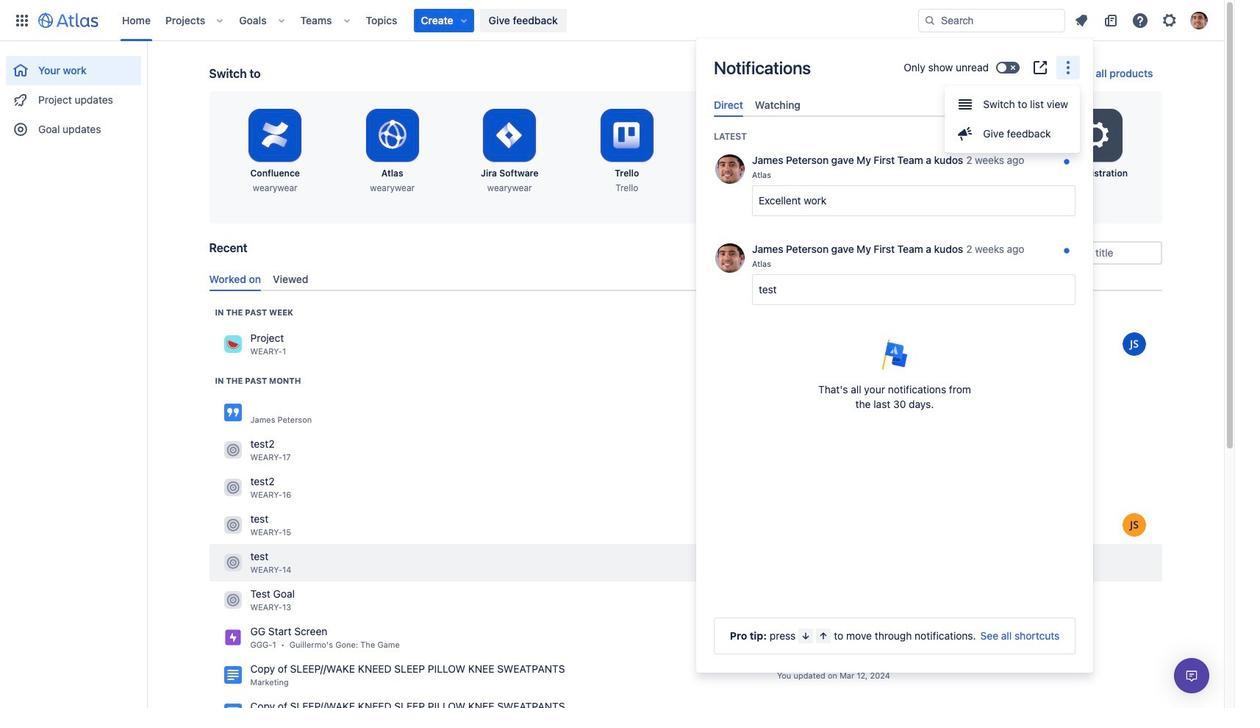 Task type: vqa. For each thing, say whether or not it's contained in the screenshot.
menu
no



Task type: describe. For each thing, give the bounding box(es) containing it.
search image
[[924, 14, 936, 26]]

heading for 3rd townsquare icon from the bottom
[[215, 307, 293, 318]]

1 horizontal spatial group
[[945, 85, 1080, 153]]

1 townsquare image from the top
[[224, 442, 242, 459]]

2 townsquare image from the top
[[224, 517, 242, 534]]

2 confluence image from the top
[[224, 704, 242, 708]]

Search field
[[919, 8, 1066, 32]]

open notifications in a new tab image
[[1032, 59, 1049, 76]]

Filter by title field
[[1033, 243, 1161, 263]]

confluence image
[[224, 404, 242, 422]]

heading for confluence image
[[215, 375, 301, 387]]

settings image
[[1079, 118, 1114, 153]]

arrow up image
[[818, 630, 830, 642]]

account image
[[1191, 11, 1208, 29]]

0 horizontal spatial group
[[6, 41, 141, 149]]

more image
[[1060, 59, 1077, 76]]

settings image
[[1161, 11, 1179, 29]]



Task type: locate. For each thing, give the bounding box(es) containing it.
townsquare image
[[224, 442, 242, 459], [224, 517, 242, 534], [224, 592, 242, 609]]

0 vertical spatial townsquare image
[[224, 336, 242, 353]]

2 townsquare image from the top
[[224, 479, 242, 497]]

group
[[6, 41, 141, 149], [945, 85, 1080, 153]]

townsquare image
[[224, 336, 242, 353], [224, 479, 242, 497], [224, 554, 242, 572]]

2 vertical spatial townsquare image
[[224, 554, 242, 572]]

1 heading from the top
[[215, 307, 293, 318]]

0 vertical spatial heading
[[215, 307, 293, 318]]

1 townsquare image from the top
[[224, 336, 242, 353]]

0 vertical spatial townsquare image
[[224, 442, 242, 459]]

heading
[[215, 307, 293, 318], [215, 375, 301, 387]]

1 confluence image from the top
[[224, 667, 242, 684]]

2 heading from the top
[[215, 375, 301, 387]]

tab list
[[708, 93, 1082, 117], [203, 267, 1168, 291]]

notifications image
[[1073, 11, 1091, 29]]

1 vertical spatial townsquare image
[[224, 479, 242, 497]]

1 vertical spatial tab list
[[203, 267, 1168, 291]]

banner
[[0, 0, 1224, 41]]

2 vertical spatial townsquare image
[[224, 592, 242, 609]]

0 vertical spatial confluence image
[[224, 667, 242, 684]]

1 vertical spatial confluence image
[[224, 704, 242, 708]]

3 townsquare image from the top
[[224, 592, 242, 609]]

3 townsquare image from the top
[[224, 554, 242, 572]]

switch to... image
[[13, 11, 31, 29]]

confluence image
[[224, 667, 242, 684], [224, 704, 242, 708]]

open intercom messenger image
[[1183, 667, 1201, 685]]

1 vertical spatial heading
[[215, 375, 301, 387]]

1 vertical spatial townsquare image
[[224, 517, 242, 534]]

top element
[[9, 0, 919, 41]]

help image
[[1132, 11, 1149, 29]]

None search field
[[919, 8, 1066, 32]]

0 vertical spatial tab list
[[708, 93, 1082, 117]]

jira image
[[224, 629, 242, 647]]

arrow down image
[[800, 630, 812, 642]]

dialog
[[696, 38, 1094, 673]]



